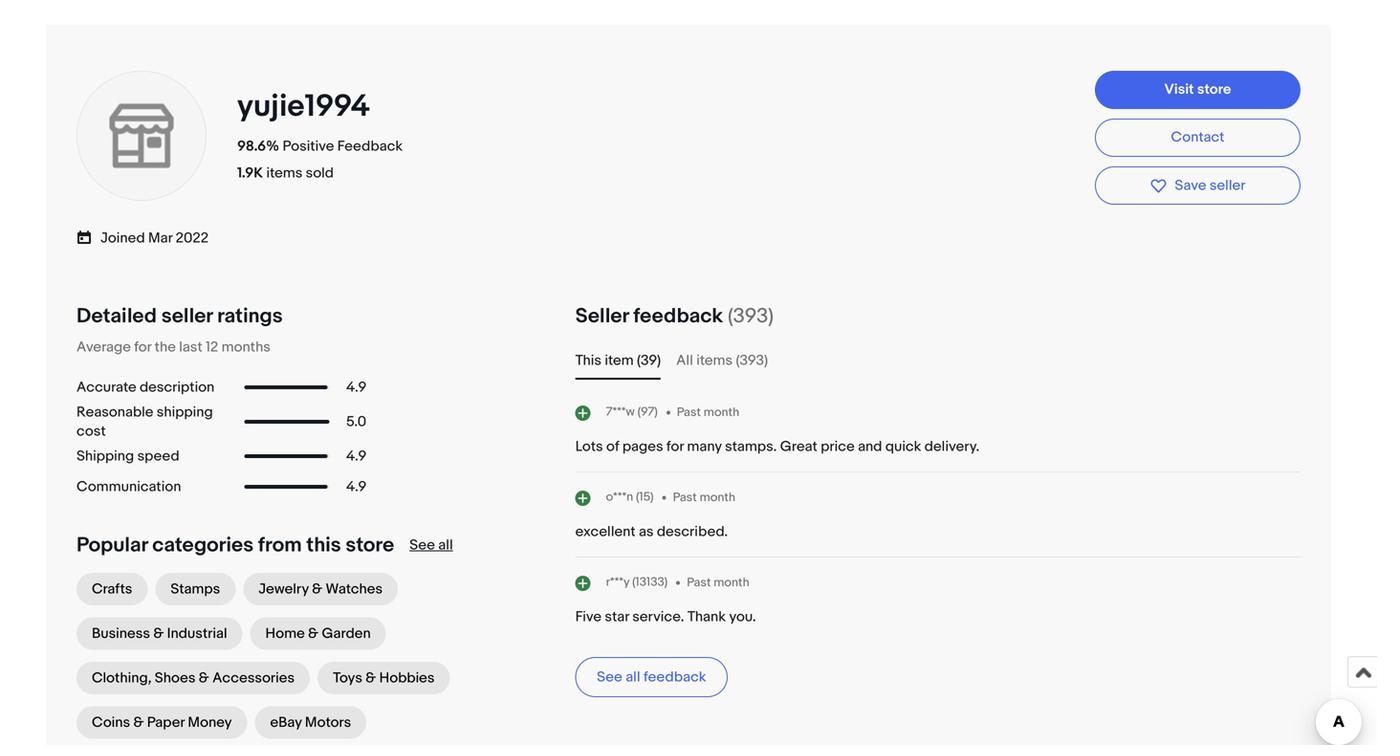 Task type: vqa. For each thing, say whether or not it's contained in the screenshot.
'4.9' related to speed
yes



Task type: describe. For each thing, give the bounding box(es) containing it.
0 vertical spatial feedback
[[634, 304, 723, 329]]

detailed
[[77, 304, 157, 329]]

jewelry
[[259, 581, 309, 598]]

contact
[[1172, 129, 1225, 146]]

7***w (97)
[[606, 405, 658, 419]]

thank
[[688, 609, 726, 626]]

see all
[[410, 537, 453, 554]]

save
[[1175, 177, 1207, 194]]

(393) for all items (393)
[[736, 352, 768, 369]]

sold
[[306, 164, 334, 182]]

1 horizontal spatial store
[[1198, 81, 1232, 98]]

1 vertical spatial feedback
[[644, 669, 707, 686]]

home & garden
[[266, 625, 371, 643]]

7***w
[[606, 405, 635, 419]]

o***n
[[606, 490, 634, 505]]

motors
[[305, 714, 351, 731]]

item
[[605, 352, 634, 369]]

tab list containing this item (39)
[[576, 349, 1301, 372]]

hobbies
[[379, 670, 435, 687]]

excellent
[[576, 523, 636, 541]]

see for see all
[[410, 537, 435, 554]]

reasonable
[[77, 404, 153, 421]]

communication
[[77, 478, 181, 496]]

visit
[[1165, 81, 1195, 98]]

past month for service.
[[687, 575, 750, 590]]

stamps
[[171, 581, 220, 598]]

& for business & industrial
[[153, 625, 164, 643]]

(13133)
[[633, 575, 668, 590]]

this item (39)
[[576, 352, 661, 369]]

business & industrial
[[92, 625, 227, 643]]

jewelry & watches
[[259, 581, 383, 598]]

all
[[677, 352, 694, 369]]

service.
[[633, 609, 685, 626]]

month for service.
[[714, 575, 750, 590]]

cost
[[77, 423, 106, 440]]

save seller
[[1175, 177, 1246, 194]]

pages
[[623, 438, 664, 455]]

last
[[179, 339, 203, 356]]

great
[[780, 438, 818, 455]]

seller for detailed
[[161, 304, 213, 329]]

toys & hobbies link
[[318, 662, 450, 695]]

4.9 for speed
[[346, 448, 367, 465]]

r***y
[[606, 575, 630, 590]]

five
[[576, 609, 602, 626]]

joined mar 2022
[[100, 230, 209, 247]]

lots of pages for many stamps. great price and quick delivery.
[[576, 438, 980, 455]]

accurate
[[77, 379, 136, 396]]

average
[[77, 339, 131, 356]]

shoes
[[155, 670, 196, 687]]

1 horizontal spatial for
[[667, 438, 684, 455]]

& for coins & paper money
[[133, 714, 144, 731]]

crafts link
[[77, 573, 148, 606]]

shipping
[[77, 448, 134, 465]]

seller feedback (393)
[[576, 304, 774, 329]]

yujie1994
[[237, 88, 370, 125]]

1 vertical spatial store
[[346, 533, 394, 558]]

feedback
[[338, 138, 403, 155]]

seller for save
[[1210, 177, 1246, 194]]

yujie1994 link
[[237, 88, 377, 125]]

the
[[155, 339, 176, 356]]

seller
[[576, 304, 629, 329]]

see all feedback link
[[576, 657, 728, 698]]

coins & paper money
[[92, 714, 232, 731]]

past month for pages
[[677, 405, 740, 420]]

all items (393)
[[677, 352, 768, 369]]

coins & paper money link
[[77, 707, 247, 739]]

business & industrial link
[[77, 618, 243, 650]]

home & garden link
[[250, 618, 386, 650]]

ebay motors link
[[255, 707, 367, 739]]

1.9k items sold
[[237, 164, 334, 182]]

stamps.
[[725, 438, 777, 455]]

past for service.
[[687, 575, 711, 590]]



Task type: locate. For each thing, give the bounding box(es) containing it.
& inside home & garden 'link'
[[308, 625, 319, 643]]

past up thank
[[687, 575, 711, 590]]

& right home
[[308, 625, 319, 643]]

accurate description
[[77, 379, 215, 396]]

month up described.
[[700, 490, 736, 505]]

feedback up all
[[634, 304, 723, 329]]

month up you.
[[714, 575, 750, 590]]

(393)
[[728, 304, 774, 329], [736, 352, 768, 369]]

1 vertical spatial for
[[667, 438, 684, 455]]

& right "toys"
[[366, 670, 376, 687]]

star
[[605, 609, 629, 626]]

1.9k
[[237, 164, 263, 182]]

five star service. thank you.
[[576, 609, 756, 626]]

& inside toys & hobbies link
[[366, 670, 376, 687]]

(393) up the all items (393)
[[728, 304, 774, 329]]

1 vertical spatial (393)
[[736, 352, 768, 369]]

& inside jewelry & watches link
[[312, 581, 323, 598]]

ebay
[[270, 714, 302, 731]]

1 vertical spatial past
[[673, 490, 697, 505]]

quick
[[886, 438, 922, 455]]

& right jewelry
[[312, 581, 323, 598]]

past month up described.
[[673, 490, 736, 505]]

visit store
[[1165, 81, 1232, 98]]

1 horizontal spatial seller
[[1210, 177, 1246, 194]]

past for pages
[[677, 405, 701, 420]]

0 horizontal spatial store
[[346, 533, 394, 558]]

1 horizontal spatial all
[[626, 669, 641, 686]]

month for pages
[[704, 405, 740, 420]]

1 vertical spatial month
[[700, 490, 736, 505]]

business
[[92, 625, 150, 643]]

0 horizontal spatial seller
[[161, 304, 213, 329]]

1 vertical spatial 4.9
[[346, 448, 367, 465]]

4.9 for description
[[346, 379, 367, 396]]

clothing, shoes & accessories link
[[77, 662, 310, 695]]

for
[[134, 339, 151, 356], [667, 438, 684, 455]]

0 vertical spatial seller
[[1210, 177, 1246, 194]]

categories
[[152, 533, 254, 558]]

save seller button
[[1095, 166, 1301, 205]]

(97)
[[638, 405, 658, 419]]

industrial
[[167, 625, 227, 643]]

clothing, shoes & accessories
[[92, 670, 295, 687]]

4.9
[[346, 379, 367, 396], [346, 448, 367, 465], [346, 478, 367, 496]]

(393) for seller feedback (393)
[[728, 304, 774, 329]]

98.6%
[[237, 138, 279, 155]]

2 vertical spatial past month
[[687, 575, 750, 590]]

all for see all feedback
[[626, 669, 641, 686]]

1 4.9 from the top
[[346, 379, 367, 396]]

clothing,
[[92, 670, 152, 687]]

shipping speed
[[77, 448, 180, 465]]

&
[[312, 581, 323, 598], [153, 625, 164, 643], [308, 625, 319, 643], [199, 670, 209, 687], [366, 670, 376, 687], [133, 714, 144, 731]]

store
[[1198, 81, 1232, 98], [346, 533, 394, 558]]

popular categories from this store
[[77, 533, 394, 558]]

you.
[[729, 609, 756, 626]]

crafts
[[92, 581, 132, 598]]

as
[[639, 523, 654, 541]]

0 horizontal spatial for
[[134, 339, 151, 356]]

1 vertical spatial all
[[626, 669, 641, 686]]

2 vertical spatial 4.9
[[346, 478, 367, 496]]

& right shoes
[[199, 670, 209, 687]]

r***y (13133)
[[606, 575, 668, 590]]

5.0
[[346, 413, 367, 431]]

0 vertical spatial see
[[410, 537, 435, 554]]

0 vertical spatial month
[[704, 405, 740, 420]]

0 horizontal spatial see
[[410, 537, 435, 554]]

& for home & garden
[[308, 625, 319, 643]]

(393) right all
[[736, 352, 768, 369]]

price
[[821, 438, 855, 455]]

store right visit
[[1198, 81, 1232, 98]]

seller
[[1210, 177, 1246, 194], [161, 304, 213, 329]]

& left paper
[[133, 714, 144, 731]]

0 vertical spatial store
[[1198, 81, 1232, 98]]

& for jewelry & watches
[[312, 581, 323, 598]]

0 vertical spatial items
[[266, 164, 303, 182]]

month
[[704, 405, 740, 420], [700, 490, 736, 505], [714, 575, 750, 590]]

coins
[[92, 714, 130, 731]]

(15)
[[636, 490, 654, 505]]

detailed seller ratings
[[77, 304, 283, 329]]

items for 1.9k
[[266, 164, 303, 182]]

items right all
[[697, 352, 733, 369]]

toys
[[333, 670, 363, 687]]

past
[[677, 405, 701, 420], [673, 490, 697, 505], [687, 575, 711, 590]]

1 vertical spatial see
[[597, 669, 623, 686]]

see all feedback
[[597, 669, 707, 686]]

for left the on the top left
[[134, 339, 151, 356]]

& inside coins & paper money link
[[133, 714, 144, 731]]

0 vertical spatial all
[[438, 537, 453, 554]]

1 vertical spatial seller
[[161, 304, 213, 329]]

past month for described.
[[673, 490, 736, 505]]

month up many
[[704, 405, 740, 420]]

many
[[687, 438, 722, 455]]

contact link
[[1095, 118, 1301, 157]]

& inside clothing, shoes & accessories link
[[199, 670, 209, 687]]

past for described.
[[673, 490, 697, 505]]

store right this
[[346, 533, 394, 558]]

seller right 'save'
[[1210, 177, 1246, 194]]

2022
[[176, 230, 209, 247]]

2 4.9 from the top
[[346, 448, 367, 465]]

toys & hobbies
[[333, 670, 435, 687]]

past month up thank
[[687, 575, 750, 590]]

all
[[438, 537, 453, 554], [626, 669, 641, 686]]

yujie1994 image
[[75, 69, 209, 203]]

seller up last
[[161, 304, 213, 329]]

0 horizontal spatial items
[[266, 164, 303, 182]]

1 horizontal spatial see
[[597, 669, 623, 686]]

98.6% positive feedback
[[237, 138, 403, 155]]

average for the last 12 months
[[77, 339, 271, 356]]

excellent as described.
[[576, 523, 728, 541]]

this
[[576, 352, 602, 369]]

of
[[607, 438, 619, 455]]

money
[[188, 714, 232, 731]]

watches
[[326, 581, 383, 598]]

feedback down five star service. thank you.
[[644, 669, 707, 686]]

past up many
[[677, 405, 701, 420]]

from
[[258, 533, 302, 558]]

home
[[266, 625, 305, 643]]

0 vertical spatial for
[[134, 339, 151, 356]]

0 vertical spatial past month
[[677, 405, 740, 420]]

ebay motors
[[270, 714, 351, 731]]

2 vertical spatial past
[[687, 575, 711, 590]]

mar
[[148, 230, 172, 247]]

described.
[[657, 523, 728, 541]]

tab list
[[576, 349, 1301, 372]]

shipping
[[157, 404, 213, 421]]

jewelry & watches link
[[243, 573, 398, 606]]

joined
[[100, 230, 145, 247]]

items right 1.9k
[[266, 164, 303, 182]]

items inside "tab list"
[[697, 352, 733, 369]]

text__icon wrapper image
[[77, 227, 100, 246]]

see for see all feedback
[[597, 669, 623, 686]]

feedback
[[634, 304, 723, 329], [644, 669, 707, 686]]

month for described.
[[700, 490, 736, 505]]

1 vertical spatial items
[[697, 352, 733, 369]]

accessories
[[212, 670, 295, 687]]

ratings
[[217, 304, 283, 329]]

for left many
[[667, 438, 684, 455]]

see
[[410, 537, 435, 554], [597, 669, 623, 686]]

items for all
[[697, 352, 733, 369]]

visit store link
[[1095, 71, 1301, 109]]

& for toys & hobbies
[[366, 670, 376, 687]]

all for see all
[[438, 537, 453, 554]]

3 4.9 from the top
[[346, 478, 367, 496]]

1 horizontal spatial items
[[697, 352, 733, 369]]

1 vertical spatial past month
[[673, 490, 736, 505]]

o***n (15)
[[606, 490, 654, 505]]

delivery.
[[925, 438, 980, 455]]

past month
[[677, 405, 740, 420], [673, 490, 736, 505], [687, 575, 750, 590]]

& inside business & industrial "link"
[[153, 625, 164, 643]]

0 horizontal spatial all
[[438, 537, 453, 554]]

reasonable shipping cost
[[77, 404, 213, 440]]

past month up many
[[677, 405, 740, 420]]

seller inside "button"
[[1210, 177, 1246, 194]]

0 vertical spatial 4.9
[[346, 379, 367, 396]]

stamps link
[[155, 573, 236, 606]]

this
[[307, 533, 341, 558]]

& right business
[[153, 625, 164, 643]]

and
[[858, 438, 883, 455]]

months
[[222, 339, 271, 356]]

0 vertical spatial (393)
[[728, 304, 774, 329]]

past up described.
[[673, 490, 697, 505]]

popular
[[77, 533, 148, 558]]

0 vertical spatial past
[[677, 405, 701, 420]]

garden
[[322, 625, 371, 643]]

2 vertical spatial month
[[714, 575, 750, 590]]

items
[[266, 164, 303, 182], [697, 352, 733, 369]]

description
[[140, 379, 215, 396]]



